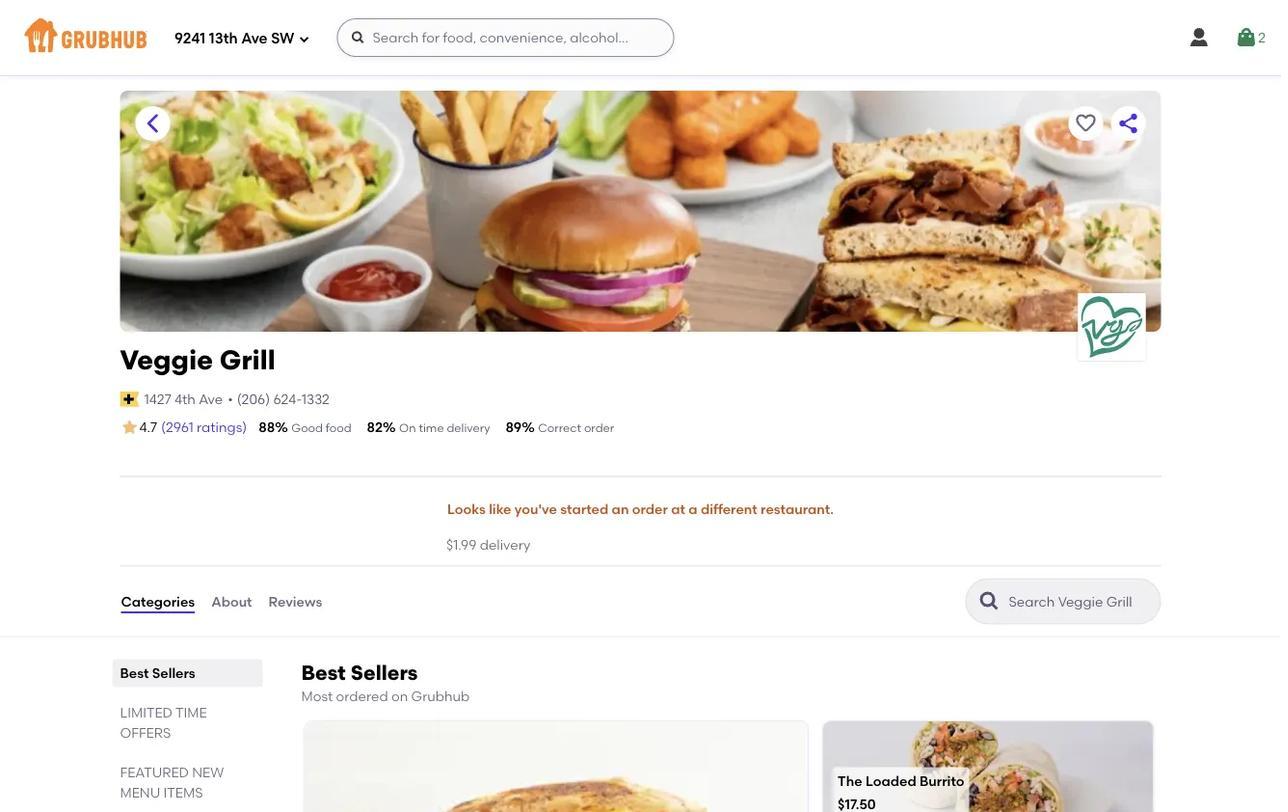 Task type: vqa. For each thing, say whether or not it's contained in the screenshot.


Task type: locate. For each thing, give the bounding box(es) containing it.
caret left icon image
[[141, 112, 164, 135]]

at
[[672, 501, 686, 518]]

correct order
[[538, 421, 615, 435]]

order inside button
[[632, 501, 668, 518]]

ave left sw
[[241, 30, 268, 47]]

ave left •
[[199, 391, 223, 407]]

best sellers
[[120, 665, 195, 682]]

subscription pass image
[[120, 391, 140, 407]]

good food
[[291, 421, 352, 435]]

good
[[291, 421, 323, 435]]

sellers inside best sellers most ordered on grubhub
[[351, 660, 418, 685]]

4th
[[175, 391, 196, 407]]

sellers up time
[[152, 665, 195, 682]]

order
[[584, 421, 615, 435], [632, 501, 668, 518]]

grubhub
[[411, 688, 470, 704]]

ave
[[241, 30, 268, 47], [199, 391, 223, 407]]

best inside best sellers tab
[[120, 665, 149, 682]]

featured new menu items tab
[[120, 763, 255, 803]]

delivery right time
[[447, 421, 490, 435]]

about
[[211, 593, 252, 610]]

(206)
[[237, 391, 270, 407]]

Search for food, convenience, alcohol... search field
[[337, 18, 675, 57]]

svg image
[[1236, 26, 1259, 49]]

1 horizontal spatial best
[[301, 660, 346, 685]]

delivery down like in the left bottom of the page
[[480, 536, 531, 552]]

svg image
[[1188, 26, 1212, 49], [351, 30, 366, 45], [298, 33, 310, 45]]

best for best sellers most ordered on grubhub
[[301, 660, 346, 685]]

ratings)
[[197, 419, 247, 435]]

order right correct
[[584, 421, 615, 435]]

best up limited
[[120, 665, 149, 682]]

0 horizontal spatial ave
[[199, 391, 223, 407]]

like
[[489, 501, 512, 518]]

(206) 624-1332 button
[[237, 389, 330, 409]]

0 horizontal spatial order
[[584, 421, 615, 435]]

you've
[[515, 501, 557, 518]]

0 horizontal spatial sellers
[[152, 665, 195, 682]]

best inside best sellers most ordered on grubhub
[[301, 660, 346, 685]]

veggie grill logo image
[[1079, 293, 1146, 361]]

ave inside main navigation "navigation"
[[241, 30, 268, 47]]

a
[[689, 501, 698, 518]]

delivery
[[447, 421, 490, 435], [480, 536, 531, 552]]

looks
[[448, 501, 486, 518]]

time
[[419, 421, 444, 435]]

ave inside button
[[199, 391, 223, 407]]

on
[[392, 688, 408, 704]]

88
[[259, 419, 275, 435]]

ordered
[[336, 688, 388, 704]]

best
[[301, 660, 346, 685], [120, 665, 149, 682]]

categories
[[121, 593, 195, 610]]

1332
[[302, 391, 330, 407]]

limited time offers tab
[[120, 703, 255, 743]]

the loaded burrito $17.50
[[838, 773, 965, 812]]

0 vertical spatial ave
[[241, 30, 268, 47]]

veggie
[[120, 344, 213, 376]]

0 horizontal spatial best
[[120, 665, 149, 682]]

an
[[612, 501, 629, 518]]

burrito
[[920, 773, 965, 789]]

1 horizontal spatial sellers
[[351, 660, 418, 685]]

looks like you've started an order at a different restaurant.
[[448, 501, 834, 518]]

save this restaurant image
[[1075, 112, 1098, 135]]

1 vertical spatial ave
[[199, 391, 223, 407]]

0 vertical spatial order
[[584, 421, 615, 435]]

categories button
[[120, 567, 196, 636]]

sellers inside tab
[[152, 665, 195, 682]]

$17.50
[[838, 796, 876, 812]]

9241 13th ave sw
[[175, 30, 295, 47]]

sellers
[[351, 660, 418, 685], [152, 665, 195, 682]]

best for best sellers
[[120, 665, 149, 682]]

1 horizontal spatial ave
[[241, 30, 268, 47]]

save this restaurant button
[[1069, 106, 1104, 141]]

featured
[[120, 764, 189, 781]]

•
[[228, 391, 233, 407]]

sellers up the on
[[351, 660, 418, 685]]

1 vertical spatial order
[[632, 501, 668, 518]]

1 horizontal spatial order
[[632, 501, 668, 518]]

best up the most
[[301, 660, 346, 685]]

order left at
[[632, 501, 668, 518]]



Task type: describe. For each thing, give the bounding box(es) containing it.
loaded
[[866, 773, 917, 789]]

2 horizontal spatial svg image
[[1188, 26, 1212, 49]]

89
[[506, 419, 522, 435]]

sw
[[271, 30, 295, 47]]

624-
[[273, 391, 302, 407]]

(2961
[[161, 419, 194, 435]]

$1.99
[[447, 536, 477, 552]]

items
[[164, 785, 203, 801]]

best sellers most ordered on grubhub
[[301, 660, 470, 704]]

new
[[192, 764, 224, 781]]

1427 4th ave
[[144, 391, 223, 407]]

correct
[[538, 421, 582, 435]]

about button
[[210, 567, 253, 636]]

0 vertical spatial delivery
[[447, 421, 490, 435]]

on
[[399, 421, 416, 435]]

2 button
[[1236, 20, 1266, 55]]

grill
[[220, 344, 276, 376]]

offers
[[120, 725, 171, 741]]

reviews
[[269, 593, 322, 610]]

share icon image
[[1117, 112, 1141, 135]]

1427
[[144, 391, 171, 407]]

food
[[326, 421, 352, 435]]

limited time offers
[[120, 705, 207, 741]]

different
[[701, 501, 758, 518]]

sellers for best sellers most ordered on grubhub
[[351, 660, 418, 685]]

sellers for best sellers
[[152, 665, 195, 682]]

limited
[[120, 705, 173, 721]]

menu
[[120, 785, 160, 801]]

most
[[301, 688, 333, 704]]

13th
[[209, 30, 238, 47]]

1427 4th ave button
[[143, 388, 224, 410]]

on time delivery
[[399, 421, 490, 435]]

the
[[838, 773, 863, 789]]

started
[[561, 501, 609, 518]]

4.7
[[139, 419, 157, 436]]

82
[[367, 419, 383, 435]]

time
[[176, 705, 207, 721]]

restaurant.
[[761, 501, 834, 518]]

$1.99 delivery
[[447, 536, 531, 552]]

9241
[[175, 30, 206, 47]]

main navigation navigation
[[0, 0, 1282, 75]]

(2961 ratings)
[[161, 419, 247, 435]]

star icon image
[[120, 418, 139, 437]]

1 horizontal spatial svg image
[[351, 30, 366, 45]]

• (206) 624-1332
[[228, 391, 330, 407]]

ave for 4th
[[199, 391, 223, 407]]

featured new menu items
[[120, 764, 224, 801]]

veggie grill
[[120, 344, 276, 376]]

search icon image
[[979, 590, 1002, 613]]

looks like you've started an order at a different restaurant. button
[[447, 488, 835, 531]]

ave for 13th
[[241, 30, 268, 47]]

1 vertical spatial delivery
[[480, 536, 531, 552]]

2
[[1259, 29, 1266, 46]]

0 horizontal spatial svg image
[[298, 33, 310, 45]]

reviews button
[[268, 567, 323, 636]]

best sellers tab
[[120, 663, 255, 683]]

Search Veggie Grill search field
[[1007, 593, 1155, 611]]



